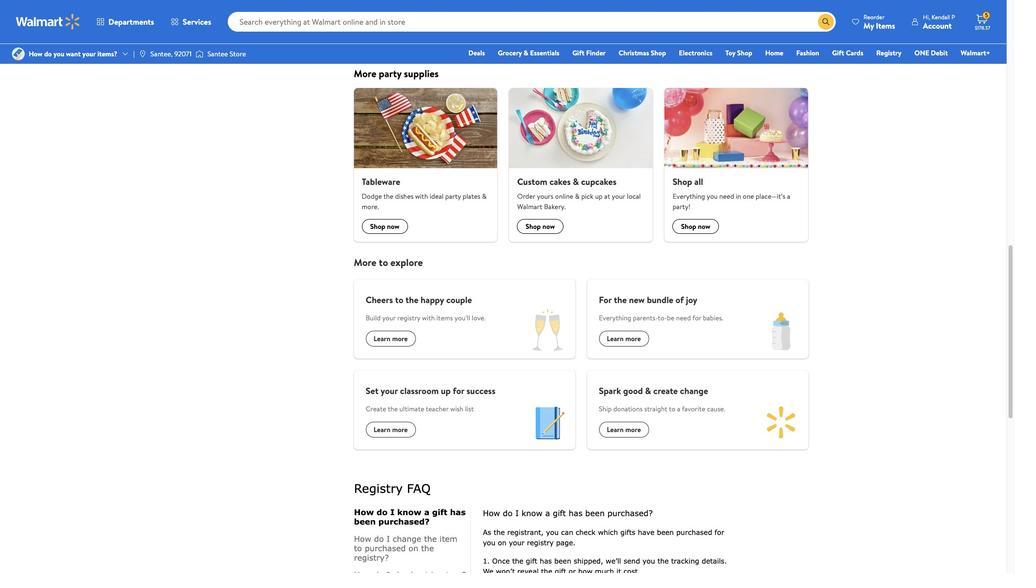 Task type: locate. For each thing, give the bounding box(es) containing it.
1 vertical spatial in
[[736, 192, 741, 202]]

shop inside shop all everything you need in one place—it's a party!
[[673, 176, 692, 188]]

you
[[396, 4, 407, 14], [54, 49, 64, 59], [707, 192, 718, 202]]

party right 'ideal'
[[445, 192, 461, 202]]

2 vertical spatial party
[[445, 192, 461, 202]]

party right get
[[456, 4, 472, 14]]

everything for you
[[362, 4, 394, 14]]

2 horizontal spatial need
[[719, 192, 734, 202]]

let your guests rsvp in style.
[[517, 4, 606, 14]]

0 horizontal spatial  image
[[12, 48, 25, 60]]

ultimate
[[400, 405, 424, 415]]

5 $178.37
[[975, 11, 990, 31]]

gift for gift cards
[[832, 48, 844, 58]]

1 vertical spatial more
[[354, 256, 377, 270]]

shop down more.
[[370, 222, 385, 232]]

party inside the tableware dodge the dishes with ideal party plates & more.
[[445, 192, 461, 202]]

0 horizontal spatial everything
[[362, 4, 394, 14]]

more down parents-
[[625, 334, 641, 344]]

to
[[425, 4, 431, 14], [379, 256, 388, 270], [395, 294, 404, 307], [669, 405, 676, 415]]

more down ultimate
[[392, 426, 408, 436]]

for
[[693, 314, 702, 324], [453, 386, 464, 398]]

0 horizontal spatial a
[[677, 405, 681, 415]]

need left get
[[408, 4, 423, 14]]

1 horizontal spatial for
[[693, 314, 702, 324]]

services button
[[162, 10, 220, 34]]

more for more party supplies
[[354, 67, 377, 80]]

learn down create
[[374, 426, 391, 436]]

learn more button for good
[[599, 423, 649, 439]]

more to explore
[[354, 256, 423, 270]]

donations
[[613, 405, 643, 415]]

0 vertical spatial party
[[456, 4, 472, 14]]

custom cakes & cupcakes order yours online & pick up at your local walmart bakery.
[[517, 176, 641, 212]]

0 horizontal spatial up
[[441, 386, 451, 398]]

1 horizontal spatial  image
[[139, 50, 147, 58]]

 image left "how"
[[12, 48, 25, 60]]

now inside tableware list item
[[387, 222, 400, 232]]

in left style.
[[583, 4, 589, 14]]

account
[[923, 20, 952, 31]]

hi,
[[923, 13, 930, 21]]

1 gift from the left
[[572, 48, 585, 58]]

walmart
[[517, 202, 542, 212]]

essentials
[[530, 48, 560, 58]]

2 vertical spatial everything
[[599, 314, 631, 324]]

list item
[[348, 0, 503, 55], [503, 0, 659, 55], [659, 0, 814, 55]]

2 list from the top
[[348, 88, 814, 242]]

learn more button for your
[[366, 423, 416, 439]]

need right be
[[676, 314, 691, 324]]

started.
[[362, 15, 385, 25]]

learn more button for the
[[599, 332, 649, 347]]

cards
[[846, 48, 864, 58]]

wish
[[450, 405, 463, 415]]

everything down for
[[599, 314, 631, 324]]

home
[[765, 48, 784, 58]]

shop inside custom cakes & cupcakes list item
[[526, 222, 541, 232]]

build
[[366, 314, 381, 324]]

electronics
[[679, 48, 713, 58]]

grocery
[[498, 48, 522, 58]]

learn down ship
[[607, 426, 624, 436]]

more.
[[362, 202, 379, 212]]

list
[[348, 0, 814, 55], [348, 88, 814, 242]]

1 horizontal spatial in
[[736, 192, 741, 202]]

in
[[583, 4, 589, 14], [736, 192, 741, 202]]

more for the
[[625, 334, 641, 344]]

dishes
[[395, 192, 414, 202]]

the left dishes
[[384, 192, 394, 202]]

you inside shop all everything you need in one place—it's a party!
[[707, 192, 718, 202]]

shop
[[370, 35, 385, 45], [526, 35, 541, 45], [681, 35, 696, 45], [651, 48, 666, 58], [737, 48, 753, 58], [673, 176, 692, 188], [370, 222, 385, 232], [526, 222, 541, 232], [681, 222, 696, 232]]

now inside shop all list item
[[698, 222, 711, 232]]

learn more button down parents-
[[599, 332, 649, 347]]

gift
[[572, 48, 585, 58], [832, 48, 844, 58]]

learn down build
[[374, 334, 391, 344]]

learn more
[[374, 334, 408, 344], [607, 334, 641, 344], [374, 426, 408, 436], [607, 426, 641, 436]]

0 horizontal spatial in
[[583, 4, 589, 14]]

shine.
[[784, 4, 800, 14]]

the right create
[[388, 405, 398, 415]]

with left 'ideal'
[[415, 192, 428, 202]]

for
[[599, 294, 612, 307]]

learn more down donations
[[607, 426, 641, 436]]

list containing everything you need to get the party started.
[[348, 0, 814, 55]]

you right do
[[54, 49, 64, 59]]

up inside custom cakes & cupcakes order yours online & pick up at your local walmart bakery.
[[595, 192, 603, 202]]

& right grocery
[[524, 48, 528, 58]]

0 vertical spatial more
[[354, 67, 377, 80]]

party left supplies
[[379, 67, 402, 80]]

services
[[183, 16, 211, 27]]

1 vertical spatial party
[[379, 67, 402, 80]]

& left pick
[[575, 192, 580, 202]]

2 vertical spatial need
[[676, 314, 691, 324]]

store
[[230, 49, 246, 59]]

1 horizontal spatial up
[[595, 192, 603, 202]]

fashion link
[[792, 48, 824, 58]]

Walmart Site-Wide search field
[[228, 12, 836, 32]]

your right build
[[382, 314, 396, 324]]

departments
[[108, 16, 154, 27]]

1 horizontal spatial a
[[787, 192, 790, 202]]

santee, 92071
[[150, 49, 192, 59]]

your right at in the right of the page
[[612, 192, 625, 202]]

do
[[44, 49, 52, 59]]

debit
[[931, 48, 948, 58]]

to-
[[658, 314, 667, 324]]

up up teacher
[[441, 386, 451, 398]]

& right ease at the top right of page
[[729, 4, 734, 14]]

shop up electronics
[[681, 35, 696, 45]]

you left get
[[396, 4, 407, 14]]

for the new bundle of joy
[[599, 294, 698, 307]]

learn for set
[[374, 426, 391, 436]]

shop now up essentials
[[526, 35, 555, 45]]

2 more from the top
[[354, 256, 377, 270]]

3 list item from the left
[[659, 0, 814, 55]]

1 horizontal spatial everything
[[599, 314, 631, 324]]

with left items
[[422, 314, 435, 324]]

learn down for
[[607, 334, 624, 344]]

your
[[529, 4, 542, 14], [82, 49, 96, 59], [612, 192, 625, 202], [382, 314, 396, 324], [381, 386, 398, 398]]

now inside custom cakes & cupcakes list item
[[543, 222, 555, 232]]

now down bakery.
[[543, 222, 555, 232]]

one
[[743, 192, 754, 202]]

to left the explore
[[379, 256, 388, 270]]

everything up started.
[[362, 4, 394, 14]]

now
[[387, 35, 400, 45], [543, 35, 555, 45], [698, 35, 711, 45], [387, 222, 400, 232], [543, 222, 555, 232], [698, 222, 711, 232]]

learn more button for to
[[366, 332, 416, 347]]

electronics link
[[675, 48, 717, 58]]

$178.37
[[975, 24, 990, 31]]

more for good
[[625, 426, 641, 436]]

0 vertical spatial up
[[595, 192, 603, 202]]

2 vertical spatial you
[[707, 192, 718, 202]]

2 vertical spatial with
[[422, 314, 435, 324]]

learn more down parents-
[[607, 334, 641, 344]]

ship donations straight to a favorite cause.
[[599, 405, 725, 415]]

you left one
[[707, 192, 718, 202]]

party for tableware
[[445, 192, 461, 202]]

online
[[555, 192, 573, 202]]

gift left finder
[[572, 48, 585, 58]]

1 horizontal spatial you
[[396, 4, 407, 14]]

shop all everything you need in one place—it's a party!
[[673, 176, 790, 212]]

joy
[[686, 294, 698, 307]]

custom
[[517, 176, 547, 188]]

learn more down create
[[374, 426, 408, 436]]

1 horizontal spatial gift
[[832, 48, 844, 58]]

spark good & create change
[[599, 386, 708, 398]]

2 list item from the left
[[503, 0, 659, 55]]

spark good & create change. ship donations straight to a favorite cause. learn more. image
[[754, 396, 809, 450]]

christmas
[[619, 48, 649, 58]]

0 horizontal spatial for
[[453, 386, 464, 398]]

1 vertical spatial for
[[453, 386, 464, 398]]

departments button
[[88, 10, 162, 34]]

ideal
[[430, 192, 444, 202]]

1 vertical spatial with
[[415, 192, 428, 202]]

gift inside 'link'
[[832, 48, 844, 58]]

list item containing add flair with ease & make any space shine.
[[659, 0, 814, 55]]

1 list item from the left
[[348, 0, 503, 55]]

shop left the "all"
[[673, 176, 692, 188]]

items?
[[97, 49, 117, 59]]

more down donations
[[625, 426, 641, 436]]

2 horizontal spatial you
[[707, 192, 718, 202]]

0 vertical spatial need
[[408, 4, 423, 14]]

toy shop link
[[721, 48, 757, 58]]

a inside shop all everything you need in one place—it's a party!
[[787, 192, 790, 202]]

everything up party!
[[673, 192, 705, 202]]

need inside shop all everything you need in one place—it's a party!
[[719, 192, 734, 202]]

items
[[437, 314, 453, 324]]

plates
[[463, 192, 481, 202]]

 image right the "|" on the left of page
[[139, 50, 147, 58]]

shop now up electronics link at the right
[[681, 35, 711, 45]]

cheers to the happy couple. build your registry with items you'll love. learn more. image
[[521, 305, 575, 359]]

shop now down "walmart"
[[526, 222, 555, 232]]

now down dishes
[[387, 222, 400, 232]]

everything inside everything you need to get the party started.
[[362, 4, 394, 14]]

|
[[133, 49, 135, 59]]

create
[[653, 386, 678, 398]]

shop down started.
[[370, 35, 385, 45]]

local
[[627, 192, 641, 202]]

gift for gift finder
[[572, 48, 585, 58]]

your inside custom cakes & cupcakes order yours online & pick up at your local walmart bakery.
[[612, 192, 625, 202]]

set your classroom up for success
[[366, 386, 496, 398]]

everything
[[362, 4, 394, 14], [673, 192, 705, 202], [599, 314, 631, 324]]

1 vertical spatial list
[[348, 88, 814, 242]]

0 horizontal spatial gift
[[572, 48, 585, 58]]

learn more button down create
[[366, 423, 416, 439]]

the right get
[[445, 4, 455, 14]]

 image
[[196, 49, 204, 59]]

a right place—it's on the top of page
[[787, 192, 790, 202]]

tableware list item
[[348, 88, 503, 242]]

tableware
[[362, 176, 400, 188]]

learn more button down build
[[366, 332, 416, 347]]

learn more button down donations
[[599, 423, 649, 439]]

learn more for your
[[374, 426, 408, 436]]

& right good
[[645, 386, 651, 398]]

love.
[[472, 314, 486, 324]]

dodge
[[362, 192, 382, 202]]

with right flair
[[700, 4, 713, 14]]

let
[[517, 4, 527, 14]]

shop now down party!
[[681, 222, 711, 232]]

how
[[29, 49, 42, 59]]

1 horizontal spatial need
[[676, 314, 691, 324]]

toy
[[726, 48, 736, 58]]

0 vertical spatial a
[[787, 192, 790, 202]]

& inside the tableware dodge the dishes with ideal party plates & more.
[[482, 192, 487, 202]]

shop now down more.
[[370, 222, 400, 232]]

gift finder
[[572, 48, 606, 58]]

your inside list item
[[529, 4, 542, 14]]

shop now inside shop all list item
[[681, 222, 711, 232]]

your right set
[[381, 386, 398, 398]]

& inside "grocery & essentials" link
[[524, 48, 528, 58]]

0 horizontal spatial need
[[408, 4, 423, 14]]

custom cakes & cupcakes list item
[[503, 88, 659, 242]]

now down shop all everything you need in one place—it's a party!
[[698, 222, 711, 232]]

& right plates
[[482, 192, 487, 202]]

1 list from the top
[[348, 0, 814, 55]]

0 vertical spatial in
[[583, 4, 589, 14]]

0 vertical spatial everything
[[362, 4, 394, 14]]

your right let
[[529, 4, 542, 14]]

everything for parents-
[[599, 314, 631, 324]]

how do you want your items?
[[29, 49, 117, 59]]

0 vertical spatial list
[[348, 0, 814, 55]]

0 vertical spatial for
[[693, 314, 702, 324]]

bakery.
[[544, 202, 566, 212]]

1 vertical spatial everything
[[673, 192, 705, 202]]

2 horizontal spatial everything
[[673, 192, 705, 202]]

shop now
[[370, 35, 400, 45], [526, 35, 555, 45], [681, 35, 711, 45], [370, 222, 400, 232], [526, 222, 555, 232], [681, 222, 711, 232]]

party for everything
[[456, 4, 472, 14]]

need for shop
[[719, 192, 734, 202]]

guests
[[544, 4, 563, 14]]

to left get
[[425, 4, 431, 14]]

need left one
[[719, 192, 734, 202]]

gift left cards
[[832, 48, 844, 58]]

for left babies.
[[693, 314, 702, 324]]

shop down party!
[[681, 222, 696, 232]]

now up essentials
[[543, 35, 555, 45]]

 image
[[12, 48, 25, 60], [139, 50, 147, 58]]

1 more from the top
[[354, 67, 377, 80]]

up left at in the right of the page
[[595, 192, 603, 202]]

more down registry at the left bottom of page
[[392, 334, 408, 344]]

gift finder link
[[568, 48, 610, 58]]

in inside list item
[[583, 4, 589, 14]]

shop down "walmart"
[[526, 222, 541, 232]]

a left favorite
[[677, 405, 681, 415]]

more for more to explore
[[354, 256, 377, 270]]

& right the cakes
[[573, 176, 579, 188]]

everything parents-to-be need for babies.
[[599, 314, 723, 324]]

2 gift from the left
[[832, 48, 844, 58]]

shop now down started.
[[370, 35, 400, 45]]

1 vertical spatial need
[[719, 192, 734, 202]]

learn more down build
[[374, 334, 408, 344]]

0 vertical spatial you
[[396, 4, 407, 14]]

in left one
[[736, 192, 741, 202]]

for up wish
[[453, 386, 464, 398]]

0 horizontal spatial you
[[54, 49, 64, 59]]

walmart+
[[961, 48, 991, 58]]

party inside everything you need to get the party started.
[[456, 4, 472, 14]]



Task type: describe. For each thing, give the bounding box(es) containing it.
the up registry at the left bottom of page
[[406, 294, 419, 307]]

learn for spark
[[607, 426, 624, 436]]

walmart+ link
[[957, 48, 995, 58]]

you'll
[[455, 314, 470, 324]]

 image for santee, 92071
[[139, 50, 147, 58]]

list
[[465, 405, 474, 415]]

one
[[915, 48, 929, 58]]

your right want
[[82, 49, 96, 59]]

reorder
[[864, 13, 885, 21]]

Search search field
[[228, 12, 836, 32]]

change
[[680, 386, 708, 398]]

everything you need to get the party started.
[[362, 4, 472, 25]]

space
[[765, 4, 782, 14]]

cupcakes
[[581, 176, 617, 188]]

bundle
[[647, 294, 674, 307]]

need inside everything you need to get the party started.
[[408, 4, 423, 14]]

learn for cheers
[[374, 334, 391, 344]]

to inside everything you need to get the party started.
[[425, 4, 431, 14]]

with inside the tableware dodge the dishes with ideal party plates & more.
[[415, 192, 428, 202]]

learn for for
[[607, 334, 624, 344]]

items
[[876, 20, 895, 31]]

learn more for the
[[607, 334, 641, 344]]

of
[[676, 294, 684, 307]]

the inside the tableware dodge the dishes with ideal party plates & more.
[[384, 192, 394, 202]]

learn more for good
[[607, 426, 641, 436]]

tableware dodge the dishes with ideal party plates & more.
[[362, 176, 487, 212]]

add flair with ease & make any space shine.
[[673, 4, 800, 14]]

in inside shop all everything you need in one place—it's a party!
[[736, 192, 741, 202]]

92071
[[174, 49, 192, 59]]

fashion
[[796, 48, 819, 58]]

hi, kendall p account
[[923, 13, 955, 31]]

teacher
[[426, 405, 449, 415]]

reorder my items
[[864, 13, 895, 31]]

build your registry with items you'll love.
[[366, 314, 486, 324]]

santee,
[[150, 49, 173, 59]]

ease
[[714, 4, 728, 14]]

favorite
[[682, 405, 706, 415]]

search icon image
[[822, 18, 830, 26]]

 image for how do you want your items?
[[12, 48, 25, 60]]

make
[[736, 4, 751, 14]]

1 vertical spatial up
[[441, 386, 451, 398]]

shop now inside tableware list item
[[370, 222, 400, 232]]

grocery & essentials
[[498, 48, 560, 58]]

finder
[[586, 48, 606, 58]]

to right straight
[[669, 405, 676, 415]]

registry link
[[872, 48, 906, 58]]

shop right christmas
[[651, 48, 666, 58]]

success
[[467, 386, 496, 398]]

party!
[[673, 202, 691, 212]]

gift cards link
[[828, 48, 868, 58]]

spark
[[599, 386, 621, 398]]

place—it's
[[756, 192, 786, 202]]

create the ultimate teacher wish list
[[366, 405, 474, 415]]

walmart image
[[16, 14, 80, 30]]

you inside everything you need to get the party started.
[[396, 4, 407, 14]]

yours
[[537, 192, 554, 202]]

shop now inside custom cakes & cupcakes list item
[[526, 222, 555, 232]]

order
[[517, 192, 535, 202]]

0 vertical spatial with
[[700, 4, 713, 14]]

set
[[366, 386, 379, 398]]

santee store
[[207, 49, 246, 59]]

1 vertical spatial you
[[54, 49, 64, 59]]

want
[[66, 49, 81, 59]]

list item containing let your guests rsvp in style.
[[503, 0, 659, 55]]

5
[[985, 11, 988, 19]]

gift cards
[[832, 48, 864, 58]]

list containing tableware
[[348, 88, 814, 242]]

christmas shop link
[[614, 48, 671, 58]]

the inside everything you need to get the party started.
[[445, 4, 455, 14]]

now up electronics link at the right
[[698, 35, 711, 45]]

your for set your classroom up for success
[[381, 386, 398, 398]]

one debit link
[[910, 48, 953, 58]]

pick
[[581, 192, 594, 202]]

deals
[[469, 48, 485, 58]]

more for to
[[392, 334, 408, 344]]

style.
[[590, 4, 606, 14]]

flair
[[686, 4, 698, 14]]

need for everything
[[676, 314, 691, 324]]

at
[[604, 192, 610, 202]]

now up more party supplies
[[387, 35, 400, 45]]

couple
[[446, 294, 472, 307]]

cheers
[[366, 294, 393, 307]]

toy shop
[[726, 48, 753, 58]]

home link
[[761, 48, 788, 58]]

santee
[[207, 49, 228, 59]]

1 vertical spatial a
[[677, 405, 681, 415]]

shop right toy at the right top
[[737, 48, 753, 58]]

set your classroom up for success. create the ultimate teacher wish list. learn more. image
[[521, 396, 575, 450]]

shop inside tableware list item
[[370, 222, 385, 232]]

your for build your registry with items you'll love.
[[382, 314, 396, 324]]

everything inside shop all everything you need in one place—it's a party!
[[673, 192, 705, 202]]

create
[[366, 405, 386, 415]]

rsvp
[[565, 4, 582, 14]]

to right cheers
[[395, 294, 404, 307]]

& inside list item
[[729, 4, 734, 14]]

list item containing everything you need to get the party started.
[[348, 0, 503, 55]]

registry
[[876, 48, 902, 58]]

be
[[667, 314, 675, 324]]

cause.
[[707, 405, 725, 415]]

add
[[673, 4, 685, 14]]

shop up "grocery & essentials"
[[526, 35, 541, 45]]

any
[[753, 4, 763, 14]]

for the new bundle of joy. everything parents-to-be need for babies. learn more. image
[[754, 305, 809, 359]]

my
[[864, 20, 874, 31]]

explore
[[391, 256, 423, 270]]

christmas shop
[[619, 48, 666, 58]]

grocery & essentials link
[[493, 48, 564, 58]]

more for your
[[392, 426, 408, 436]]

ship
[[599, 405, 612, 415]]

cheers to the happy couple
[[366, 294, 472, 307]]

your for let your guests rsvp in style.
[[529, 4, 542, 14]]

the right for
[[614, 294, 627, 307]]

learn more for to
[[374, 334, 408, 344]]

cakes
[[550, 176, 571, 188]]

shop all list item
[[659, 88, 814, 242]]

more party supplies
[[354, 67, 439, 80]]



Task type: vqa. For each thing, say whether or not it's contained in the screenshot.


